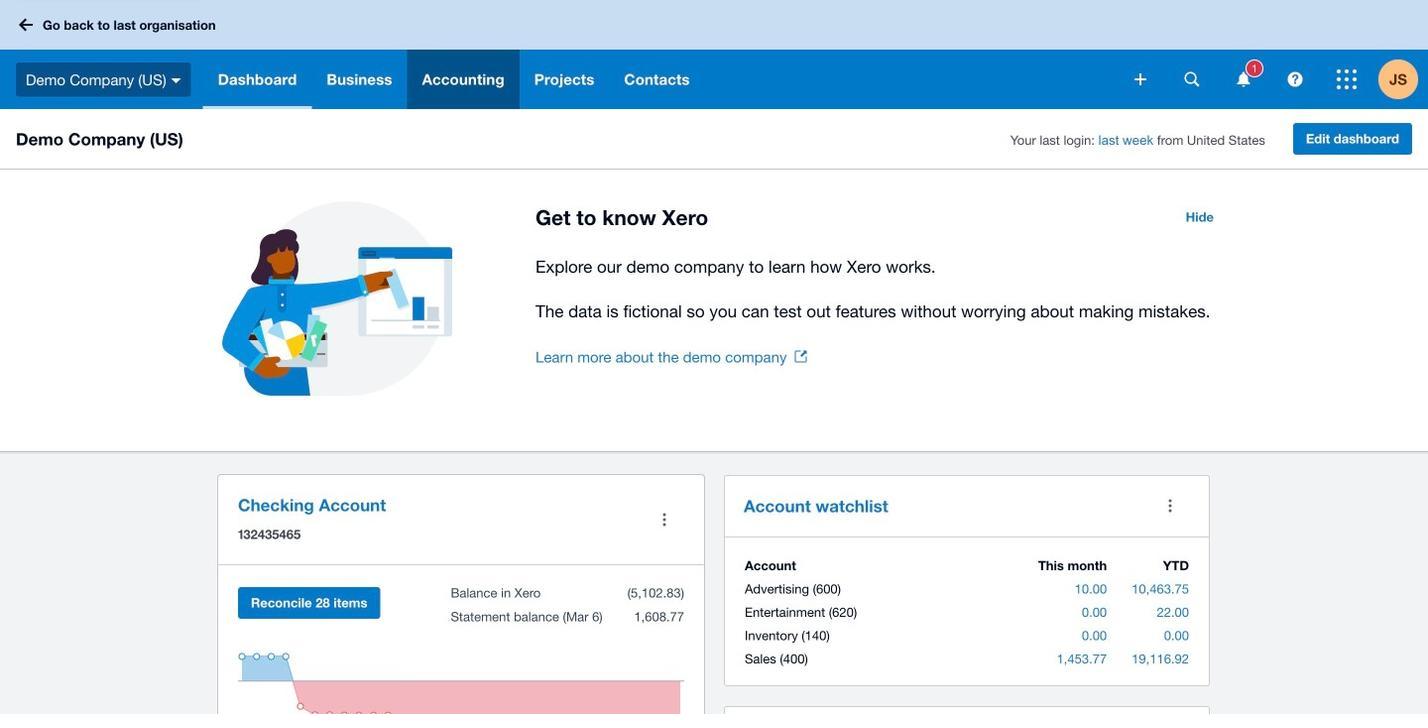 Task type: describe. For each thing, give the bounding box(es) containing it.
0 horizontal spatial svg image
[[19, 18, 33, 31]]

intro banner body element
[[536, 253, 1226, 325]]



Task type: locate. For each thing, give the bounding box(es) containing it.
svg image
[[1337, 69, 1357, 89], [1185, 72, 1199, 87], [1288, 72, 1303, 87], [1134, 73, 1146, 85]]

2 horizontal spatial svg image
[[1237, 72, 1250, 87]]

svg image
[[19, 18, 33, 31], [1237, 72, 1250, 87], [171, 78, 181, 83]]

manage menu toggle image
[[645, 500, 684, 539]]

banner
[[0, 0, 1428, 109]]

1 horizontal spatial svg image
[[171, 78, 181, 83]]



Task type: vqa. For each thing, say whether or not it's contained in the screenshot.
right svg image
yes



